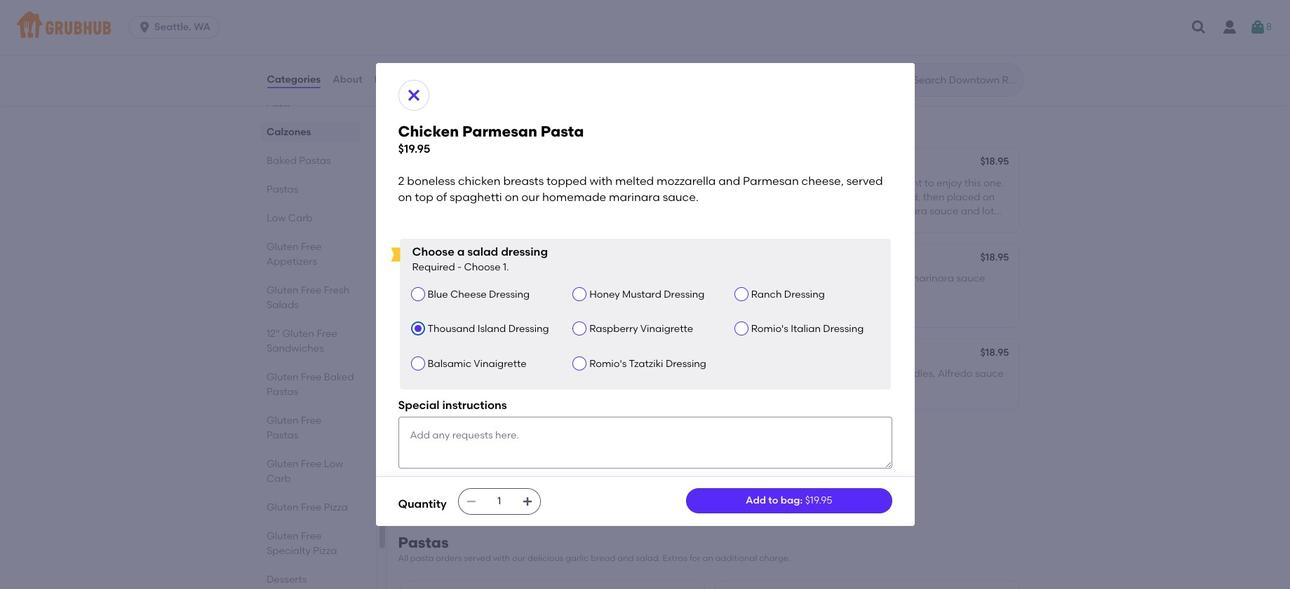 Task type: locate. For each thing, give the bounding box(es) containing it.
mozzarella up honey mustard dressing
[[634, 273, 686, 285]]

0 horizontal spatial an
[[661, 30, 674, 42]]

breaded
[[832, 192, 873, 203]]

1 horizontal spatial sauce.
[[663, 191, 699, 204]]

mozzarella
[[657, 175, 716, 188], [634, 273, 686, 285], [746, 287, 797, 299], [496, 382, 547, 394], [566, 465, 617, 477]]

pasta for chicken parmesan pasta $19.95
[[541, 123, 584, 140]]

2 horizontal spatial top
[[724, 206, 740, 218]]

with up noodles
[[493, 120, 510, 130]]

free down gluten free pastas
[[301, 459, 321, 471]]

carb
[[288, 213, 312, 224], [266, 474, 291, 485]]

baked down special
[[409, 431, 440, 443]]

1 vertical spatial an
[[703, 554, 713, 564]]

1 vertical spatial 3
[[724, 273, 729, 285]]

0 vertical spatial or
[[431, 206, 441, 218]]

romio's down ranch
[[751, 324, 788, 336]]

0 horizontal spatial $19.95
[[398, 142, 430, 156]]

and inside baked spaghetti noodles in romio's special marinara sauce, smothered with mozzarella, parmesan, swiss, and feta or cheddar cheese.
[[659, 192, 678, 203]]

gluten inside gluten free low carb
[[266, 459, 298, 471]]

3
[[468, 30, 474, 42], [724, 273, 729, 285]]

chicken left -
[[409, 253, 449, 265]]

romio's tzatziki dressing
[[589, 358, 706, 370]]

low
[[266, 213, 285, 224], [324, 459, 343, 471]]

mozzarella.
[[771, 220, 825, 232]]

bag:
[[781, 495, 803, 507]]

choose for a
[[412, 246, 454, 259]]

romio's inside in romio's special marinara sauce, beef or vegetarian style, topped with mozzarella and parmesan cheese.
[[420, 368, 458, 380]]

0 horizontal spatial homemade
[[409, 301, 465, 313]]

with inside cheese or spinach tortellini baked in romio's special marinara sauce, smothered with mozzarella and parmesan cheese.
[[544, 465, 564, 477]]

with inside "the boat of cheese" with fettuccini noodles, alfredo sauce and homemade garlic meatballs.
[[826, 368, 846, 380]]

chicken for chicken parmesan pasta
[[409, 253, 449, 265]]

topped up mozzarella,
[[547, 175, 587, 188]]

about
[[333, 74, 362, 85]]

in right 'baked'
[[573, 451, 582, 463]]

1 vertical spatial chicken
[[461, 273, 498, 285]]

gluten up sandwiches
[[282, 328, 314, 340]]

tzatziki
[[629, 358, 663, 370]]

svg image right input item quantity number field
[[522, 497, 533, 508]]

baked up feta
[[409, 177, 439, 189]]

$19.95 for chicken parmesan pasta
[[398, 142, 430, 156]]

with inside the 3 kinds-beef, cheese in romio's special marinara sauce with mozzarella cheese.
[[724, 287, 744, 299]]

0 horizontal spatial in
[[530, 177, 538, 189]]

of right boat
[[773, 368, 783, 380]]

baked for baked cheese tortellini
[[409, 431, 440, 443]]

sauce, inside cheese or spinach tortellini baked in romio's special marinara sauce, smothered with mozzarella and parmesan cheese.
[[456, 465, 487, 477]]

in
[[530, 177, 538, 189], [823, 273, 831, 285], [573, 451, 582, 463]]

free inside gluten free baked pastas
[[301, 372, 321, 384]]

pastas inside the pastas all pasta orders served with our delicious garlic bread and salad. extras for an additional charge.
[[398, 534, 449, 552]]

gluten inside gluten free appetizers
[[266, 241, 298, 253]]

homemade
[[542, 191, 606, 204], [409, 301, 465, 313], [745, 382, 801, 394]]

pasta up baked spaghetti noodles in romio's special marinara sauce, smothered with mozzarella, parmesan, swiss, and feta or cheddar cheese. button
[[541, 123, 584, 140]]

free down sandwiches
[[301, 372, 321, 384]]

gluten free specialty pizza
[[266, 531, 337, 558]]

$18.95 for 3 kinds-beef, cheese in romio's special marinara sauce with mozzarella cheese.
[[980, 251, 1009, 263]]

1 horizontal spatial for
[[690, 554, 701, 564]]

pizza right specialty on the left of the page
[[313, 546, 337, 558]]

0 horizontal spatial 3
[[468, 30, 474, 42]]

charge.
[[460, 44, 497, 56], [759, 554, 791, 564]]

salad. inside baked pastas all pasta orders served with our delicious garlic bread and salad.
[[636, 120, 661, 130]]

0 vertical spatial $18.95
[[980, 156, 1009, 168]]

gluten inside gluten free specialty pizza
[[266, 531, 298, 543]]

2 bread from the top
[[591, 554, 616, 564]]

pasta
[[410, 120, 434, 130], [410, 554, 434, 564]]

chicken parmesan pasta $19.95
[[398, 123, 584, 156]]

special instructions
[[398, 399, 507, 413]]

sauce. right swiss,
[[663, 191, 699, 204]]

on down noodles
[[505, 191, 519, 204]]

served inside the pastas all pasta orders served with our delicious garlic bread and salad. extras for an additional charge.
[[464, 554, 491, 564]]

3 left kinds-
[[724, 273, 729, 285]]

like
[[861, 177, 876, 189]]

1 vertical spatial pasta
[[410, 554, 434, 564]]

for
[[646, 30, 659, 42], [690, 554, 701, 564]]

bread
[[591, 120, 616, 130], [591, 554, 616, 564]]

cheese. down vegetarian
[[622, 382, 658, 394]]

marinara inside the 3 kinds-beef, cheese in romio's special marinara sauce with mozzarella cheese.
[[910, 273, 954, 285]]

gluten for gluten free specialty pizza
[[266, 531, 298, 543]]

2 all from the top
[[398, 554, 408, 564]]

you
[[841, 177, 858, 189]]

to right add
[[768, 495, 778, 507]]

sauce inside the 3 kinds-beef, cheese in romio's special marinara sauce with mozzarella cheese.
[[956, 273, 985, 285]]

gluten inside gluten free pastas
[[266, 415, 298, 427]]

dressing for honey mustard dressing
[[664, 289, 705, 301]]

gluten down gluten free baked pastas
[[266, 415, 298, 427]]

0 vertical spatial smothered
[[443, 192, 495, 203]]

2 delicious from the top
[[528, 554, 564, 564]]

$19.95 up feta
[[398, 142, 430, 156]]

raspberry
[[589, 324, 638, 336]]

0 vertical spatial bread
[[591, 120, 616, 130]]

salad. inside the pastas all pasta orders served with our delicious garlic bread and salad. extras for an additional charge.
[[636, 554, 661, 564]]

svg image
[[1190, 19, 1207, 36], [1249, 19, 1266, 36], [405, 87, 422, 104], [466, 497, 477, 508]]

gluten inside gluten free fresh salads
[[266, 285, 298, 297]]

parmesan
[[462, 123, 537, 140], [743, 175, 799, 188], [451, 253, 500, 265], [431, 287, 479, 299], [571, 382, 619, 394], [641, 465, 690, 477]]

chicken down reviews button
[[398, 123, 459, 140]]

seattle, wa button
[[128, 16, 225, 39]]

top
[[415, 191, 433, 204], [724, 206, 740, 218], [569, 287, 585, 299]]

with down breaded
[[861, 206, 881, 218]]

gluten inside gluten free baked pastas
[[266, 372, 298, 384]]

chicken up blue cheese dressing
[[461, 273, 498, 285]]

choose left any in the top left of the page
[[409, 30, 446, 42]]

gluten
[[266, 241, 298, 253], [266, 285, 298, 297], [282, 328, 314, 340], [266, 372, 298, 384], [266, 415, 298, 427], [266, 459, 298, 471], [266, 502, 298, 514], [266, 531, 298, 543]]

pastas inside gluten free pastas
[[266, 430, 298, 442]]

eggplant
[[878, 177, 922, 189], [744, 192, 787, 203]]

free for pizza
[[301, 502, 321, 514]]

wa
[[194, 21, 210, 33]]

0 vertical spatial all
[[398, 120, 408, 130]]

2 horizontal spatial or
[[601, 368, 610, 380]]

reviews button
[[374, 55, 414, 105]]

served up noodles
[[464, 120, 491, 130]]

melted up honey
[[598, 273, 632, 285]]

spaghetti
[[442, 177, 487, 189], [450, 191, 502, 204], [754, 206, 800, 218], [599, 287, 645, 299]]

vinaigrette
[[640, 324, 693, 336], [474, 358, 527, 370]]

dressing
[[501, 246, 548, 259]]

pizza
[[476, 30, 501, 42]]

with up meatballs.
[[826, 368, 846, 380]]

in inside the 3 kinds-beef, cheese in romio's special marinara sauce with mozzarella cheese.
[[823, 273, 831, 285]]

1 vertical spatial vinaigrette
[[474, 358, 527, 370]]

gluten up appetizers
[[266, 241, 298, 253]]

free inside gluten free pastas
[[301, 415, 321, 427]]

0 vertical spatial sauce
[[930, 206, 958, 218]]

0 horizontal spatial cheese,
[[482, 287, 518, 299]]

charge. down add to bag: $19.95
[[759, 554, 791, 564]]

choose inside choose any 3 pizza toppings. additional toppings for an additional charge.
[[409, 30, 446, 42]]

0 horizontal spatial or
[[431, 206, 441, 218]]

free
[[301, 241, 321, 253], [301, 285, 321, 297], [316, 328, 337, 340], [301, 372, 321, 384], [301, 415, 321, 427], [301, 459, 321, 471], [301, 502, 321, 514], [301, 531, 321, 543]]

2 vertical spatial or
[[448, 451, 458, 463]]

$19.95 right bag:
[[805, 495, 832, 507]]

0 vertical spatial sauce,
[[409, 192, 441, 203]]

baked down 12" gluten free sandwiches
[[324, 372, 354, 384]]

carb up gluten free appetizers
[[288, 213, 312, 224]]

and inside "the boat of cheese" with fettuccini noodles, alfredo sauce and homemade garlic meatballs.
[[724, 382, 743, 394]]

1 horizontal spatial charge.
[[759, 554, 791, 564]]

all down reviews button
[[398, 120, 408, 130]]

0 vertical spatial charge.
[[460, 44, 497, 56]]

1.
[[503, 262, 509, 274]]

with down 'baked'
[[544, 465, 564, 477]]

on left honey
[[555, 287, 567, 299]]

dressing for romio's tzatziki dressing
[[666, 358, 706, 370]]

2 boneless chicken breasts topped with melted mozzarella and parmesan cheese, served on top of spaghetti on our homemade marinara sauce.
[[398, 175, 886, 204], [409, 273, 686, 313]]

topped
[[547, 175, 587, 188], [823, 206, 858, 218], [538, 273, 573, 285], [436, 382, 471, 394]]

1 vertical spatial or
[[601, 368, 610, 380]]

pastas all pasta orders served with our delicious garlic bread and salad. extras for an additional charge.
[[398, 534, 791, 564]]

2 vertical spatial sauce
[[975, 368, 1004, 380]]

chicken
[[398, 123, 459, 140], [409, 253, 449, 265]]

island
[[477, 324, 506, 336]]

pizza inside gluten free specialty pizza
[[313, 546, 337, 558]]

free up specialty on the left of the page
[[301, 531, 321, 543]]

1 orders from the top
[[436, 120, 462, 130]]

1 horizontal spatial svg image
[[522, 497, 533, 508]]

cheese. down noodles
[[486, 206, 523, 218]]

extras
[[663, 554, 688, 564]]

breasts
[[503, 175, 544, 188], [501, 273, 536, 285]]

2 orders from the top
[[436, 554, 462, 564]]

0 vertical spatial additional
[[409, 44, 458, 56]]

1 vertical spatial carb
[[266, 474, 291, 485]]

pastas up chicken parmesan pasta $19.95 at the top of page
[[449, 100, 499, 118]]

salads
[[266, 300, 298, 311]]

1 bread from the top
[[591, 120, 616, 130]]

0 horizontal spatial to
[[768, 495, 778, 507]]

3 $18.95 from the top
[[980, 347, 1009, 359]]

balsamic
[[428, 358, 471, 370]]

1 horizontal spatial low
[[324, 459, 343, 471]]

2 salad. from the top
[[636, 554, 661, 564]]

2 horizontal spatial sauce,
[[543, 368, 574, 380]]

enjoy
[[937, 177, 962, 189]]

1 $18.95 from the top
[[980, 156, 1009, 168]]

in inside cheese or spinach tortellini baked in romio's special marinara sauce, smothered with mozzarella and parmesan cheese.
[[573, 451, 582, 463]]

1 vertical spatial all
[[398, 554, 408, 564]]

additional down any in the top left of the page
[[409, 44, 458, 56]]

svg image
[[138, 20, 152, 34], [522, 497, 533, 508]]

1 vertical spatial melted
[[735, 220, 769, 232]]

free inside gluten free appetizers
[[301, 241, 321, 253]]

all down quantity
[[398, 554, 408, 564]]

1 vertical spatial orders
[[436, 554, 462, 564]]

pastas down quantity
[[398, 534, 449, 552]]

our
[[512, 120, 526, 130], [521, 191, 540, 204], [662, 287, 678, 299], [512, 554, 526, 564]]

boneless
[[407, 175, 455, 188], [417, 273, 459, 285]]

0 vertical spatial chicken
[[458, 175, 501, 188]]

free inside gluten free specialty pizza
[[301, 531, 321, 543]]

1 vertical spatial in
[[823, 273, 831, 285]]

free up appetizers
[[301, 241, 321, 253]]

baked spaghetti noodles in romio's special marinara sauce, smothered with mozzarella, parmesan, swiss, and feta or cheddar cheese.
[[409, 177, 678, 218]]

cheese for tortellini
[[442, 431, 479, 443]]

1 vertical spatial top
[[724, 206, 740, 218]]

top down the
[[724, 206, 740, 218]]

1 delicious from the top
[[528, 120, 564, 130]]

top up feta
[[415, 191, 433, 204]]

2 pasta from the top
[[410, 554, 434, 564]]

topped inside in romio's special marinara sauce, beef or vegetarian style, topped with mozzarella and parmesan cheese.
[[436, 382, 471, 394]]

smothered
[[443, 192, 495, 203], [490, 465, 541, 477]]

with down noodles
[[497, 192, 517, 203]]

0 vertical spatial an
[[661, 30, 674, 42]]

8
[[1266, 21, 1272, 33]]

0 vertical spatial top
[[415, 191, 433, 204]]

charge. down pizza
[[460, 44, 497, 56]]

or
[[431, 206, 441, 218], [601, 368, 610, 380], [448, 451, 458, 463]]

required
[[412, 262, 455, 274]]

1 horizontal spatial an
[[703, 554, 713, 564]]

1 vertical spatial 2
[[409, 273, 415, 285]]

free for baked
[[301, 372, 321, 384]]

baked down reviews
[[398, 100, 445, 118]]

baked inside baked spaghetti noodles in romio's special marinara sauce, smothered with mozzarella, parmesan, swiss, and feta or cheddar cheese.
[[409, 177, 439, 189]]

0 vertical spatial orders
[[436, 120, 462, 130]]

pastas inside baked pastas all pasta orders served with our delicious garlic bread and salad.
[[449, 100, 499, 118]]

categories button
[[266, 55, 321, 105]]

melted up swiss,
[[615, 175, 654, 188]]

topped up special instructions
[[436, 382, 471, 394]]

with down input item quantity number field
[[493, 554, 510, 564]]

pasta down quantity
[[410, 554, 434, 564]]

2 vertical spatial top
[[569, 287, 585, 299]]

1 vertical spatial sauce,
[[543, 368, 574, 380]]

additional
[[409, 44, 458, 56], [715, 554, 757, 564]]

baked for baked spaghetti noodles in romio's special marinara sauce, smothered with mozzarella, parmesan, swiss, and feta or cheddar cheese.
[[409, 177, 439, 189]]

additional inside choose any 3 pizza toppings. additional toppings for an additional charge.
[[409, 44, 458, 56]]

pastas
[[449, 100, 499, 118], [299, 155, 331, 167], [266, 184, 298, 196], [266, 387, 298, 398], [266, 430, 298, 442], [398, 534, 449, 552]]

toppings.
[[503, 30, 547, 42]]

to up then on the right of page
[[924, 177, 934, 189]]

sliced,
[[799, 192, 829, 203]]

special inside the 3 kinds-beef, cheese in romio's special marinara sauce with mozzarella cheese.
[[873, 273, 907, 285]]

of down the
[[724, 220, 733, 232]]

2 vertical spatial homemade
[[745, 382, 801, 394]]

0 vertical spatial pasta
[[410, 120, 434, 130]]

melted
[[615, 175, 654, 188], [735, 220, 769, 232], [598, 273, 632, 285]]

cheese or spinach tortellini baked in romio's special marinara sauce, smothered with mozzarella and parmesan cheese.
[[409, 451, 690, 491]]

0 vertical spatial boneless
[[407, 175, 455, 188]]

1 horizontal spatial sauce,
[[456, 465, 487, 477]]

for right "extras"
[[690, 554, 701, 564]]

1 vertical spatial charge.
[[759, 554, 791, 564]]

topped inside you dont have to know if you like eggplant to enjoy this one. the eggplant is sliced, breaded and fried, then placed on top of spaghetti and topped with marinara sauce and lots of melted mozzarella.
[[823, 206, 858, 218]]

low up gluten free pizza
[[324, 459, 343, 471]]

desserts
[[266, 575, 307, 586]]

breasts down dressing
[[501, 273, 536, 285]]

to up is
[[793, 177, 803, 189]]

1 vertical spatial garlic
[[803, 382, 830, 394]]

cheese
[[786, 273, 821, 285]]

gluten for gluten free pastas
[[266, 415, 298, 427]]

0 vertical spatial 2
[[398, 175, 404, 188]]

0 vertical spatial choose
[[409, 30, 446, 42]]

sauce, down the spinach
[[456, 465, 487, 477]]

boneless up blue
[[417, 273, 459, 285]]

special inside in romio's special marinara sauce, beef or vegetarian style, topped with mozzarella and parmesan cheese.
[[460, 368, 494, 380]]

special
[[580, 177, 614, 189], [873, 273, 907, 285], [460, 368, 494, 380], [624, 451, 658, 463]]

topped down breaded
[[823, 206, 858, 218]]

pasta inside the pastas all pasta orders served with our delicious garlic bread and salad. extras for an additional charge.
[[410, 554, 434, 564]]

raspberry vinaigrette
[[589, 324, 693, 336]]

pizza
[[266, 98, 290, 109], [324, 502, 348, 514], [313, 546, 337, 558]]

garlic inside "the boat of cheese" with fettuccini noodles, alfredo sauce and homemade garlic meatballs.
[[803, 382, 830, 394]]

free inside gluten free fresh salads
[[301, 285, 321, 297]]

on up raspberry vinaigrette
[[647, 287, 659, 299]]

0 horizontal spatial top
[[415, 191, 433, 204]]

dressing right tzatziki
[[666, 358, 706, 370]]

an right "extras"
[[703, 554, 713, 564]]

1 vertical spatial $19.95
[[805, 495, 832, 507]]

garlic inside baked pastas all pasta orders served with our delicious garlic bread and salad.
[[566, 120, 589, 130]]

on inside you dont have to know if you like eggplant to enjoy this one. the eggplant is sliced, breaded and fried, then placed on top of spaghetti and topped with marinara sauce and lots of melted mozzarella.
[[983, 192, 995, 203]]

and inside the pastas all pasta orders served with our delicious garlic bread and salad. extras for an additional charge.
[[618, 554, 634, 564]]

served down input item quantity number field
[[464, 554, 491, 564]]

know
[[806, 177, 831, 189]]

cheese up the spinach
[[442, 431, 479, 443]]

bread inside the pastas all pasta orders served with our delicious garlic bread and salad. extras for an additional charge.
[[591, 554, 616, 564]]

vinaigrette for raspberry vinaigrette
[[640, 324, 693, 336]]

on up feta
[[398, 191, 412, 204]]

smothered inside baked spaghetti noodles in romio's special marinara sauce, smothered with mozzarella, parmesan, swiss, and feta or cheddar cheese.
[[443, 192, 495, 203]]

0 horizontal spatial sauce,
[[409, 192, 441, 203]]

free inside 12" gluten free sandwiches
[[316, 328, 337, 340]]

one.
[[983, 177, 1004, 189]]

0 vertical spatial in
[[530, 177, 538, 189]]

0 vertical spatial 3
[[468, 30, 474, 42]]

gluten up gluten free specialty pizza
[[266, 502, 298, 514]]

sauce down lots
[[956, 273, 985, 285]]

$19.95
[[398, 142, 430, 156], [805, 495, 832, 507]]

dressing for thousand island dressing
[[508, 324, 549, 336]]

1 vertical spatial chicken
[[409, 253, 449, 265]]

with inside baked spaghetti noodles in romio's special marinara sauce, smothered with mozzarella, parmesan, swiss, and feta or cheddar cheese.
[[497, 192, 517, 203]]

vinaigrette for balsamic vinaigrette
[[474, 358, 527, 370]]

or right beef
[[601, 368, 610, 380]]

1 all from the top
[[398, 120, 408, 130]]

eggplant down dont
[[744, 192, 787, 203]]

baked inside baked pastas all pasta orders served with our delicious garlic bread and salad.
[[398, 100, 445, 118]]

smothered up cheddar on the left of the page
[[443, 192, 495, 203]]

1 vertical spatial sauce
[[956, 273, 985, 285]]

0 vertical spatial vinaigrette
[[640, 324, 693, 336]]

0 horizontal spatial pasta
[[503, 253, 531, 265]]

tortellini
[[481, 431, 522, 443]]

sauce inside you dont have to know if you like eggplant to enjoy this one. the eggplant is sliced, breaded and fried, then placed on top of spaghetti and topped with marinara sauce and lots of melted mozzarella.
[[930, 206, 958, 218]]

0 horizontal spatial additional
[[409, 44, 458, 56]]

3 right any in the top left of the page
[[468, 30, 474, 42]]

with
[[493, 120, 510, 130], [590, 175, 613, 188], [497, 192, 517, 203], [861, 206, 881, 218], [576, 273, 596, 285], [724, 287, 744, 299], [826, 368, 846, 380], [473, 382, 493, 394], [544, 465, 564, 477], [493, 554, 510, 564]]

sauce down then on the right of page
[[930, 206, 958, 218]]

our down input item quantity number field
[[512, 554, 526, 564]]

all inside the pastas all pasta orders served with our delicious garlic bread and salad. extras for an additional charge.
[[398, 554, 408, 564]]

beef,
[[761, 273, 784, 285]]

12" gluten free sandwiches
[[266, 328, 337, 355]]

on
[[398, 191, 412, 204], [505, 191, 519, 204], [983, 192, 995, 203], [555, 287, 567, 299], [647, 287, 659, 299]]

romio's up mozzarella,
[[540, 177, 578, 189]]

1 horizontal spatial additional
[[715, 554, 757, 564]]

1 vertical spatial cheese
[[442, 431, 479, 443]]

1 pasta from the top
[[410, 120, 434, 130]]

pasta inside chicken parmesan pasta $19.95
[[541, 123, 584, 140]]

choose up required
[[412, 246, 454, 259]]

1 salad. from the top
[[636, 120, 661, 130]]

bread inside baked pastas all pasta orders served with our delicious garlic bread and salad.
[[591, 120, 616, 130]]

0 vertical spatial salad.
[[636, 120, 661, 130]]

1 vertical spatial low
[[324, 459, 343, 471]]

cheese.
[[486, 206, 523, 218], [800, 287, 836, 299], [622, 382, 658, 394], [409, 479, 446, 491]]

carb inside gluten free low carb
[[266, 474, 291, 485]]

$18.95 for you dont have to know if you like eggplant to enjoy this one. the eggplant is sliced, breaded and fried, then placed on top of spaghetti and topped with marinara sauce and lots of melted mozzarella.
[[980, 156, 1009, 168]]

of up cheddar on the left of the page
[[436, 191, 447, 204]]

chicken up cheddar on the left of the page
[[458, 175, 501, 188]]

cheese. up quantity
[[409, 479, 446, 491]]

2 vertical spatial in
[[573, 451, 582, 463]]

mozzarella up instructions
[[496, 382, 547, 394]]

-
[[457, 262, 462, 274]]

additional down add
[[715, 554, 757, 564]]

sauce for marinara
[[956, 273, 985, 285]]

low inside gluten free low carb
[[324, 459, 343, 471]]

mozzarella down 'baked'
[[566, 465, 617, 477]]

in inside baked spaghetti noodles in romio's special marinara sauce, smothered with mozzarella, parmesan, swiss, and feta or cheddar cheese.
[[530, 177, 538, 189]]

sauce.
[[663, 191, 699, 204], [514, 301, 545, 313]]

special inside cheese or spinach tortellini baked in romio's special marinara sauce, smothered with mozzarella and parmesan cheese.
[[624, 451, 658, 463]]

1 horizontal spatial 3
[[724, 273, 729, 285]]

2 vertical spatial melted
[[598, 273, 632, 285]]

pasta
[[541, 123, 584, 140], [503, 253, 531, 265]]

on up lots
[[983, 192, 995, 203]]

0 vertical spatial cheese
[[450, 289, 487, 301]]

2 $18.95 from the top
[[980, 251, 1009, 263]]

0 horizontal spatial svg image
[[138, 20, 152, 34]]

chicken
[[458, 175, 501, 188], [461, 273, 498, 285]]

placed
[[947, 192, 980, 203]]

sauce,
[[409, 192, 441, 203], [543, 368, 574, 380], [456, 465, 487, 477]]

cheese, up sliced,
[[802, 175, 844, 188]]

0 vertical spatial homemade
[[542, 191, 606, 204]]

gluten up specialty on the left of the page
[[266, 531, 298, 543]]

free down gluten free low carb
[[301, 502, 321, 514]]

reviews
[[374, 74, 413, 85]]

chicken inside chicken parmesan pasta $19.95
[[398, 123, 459, 140]]

carb up gluten free pizza
[[266, 474, 291, 485]]

0 vertical spatial chicken
[[398, 123, 459, 140]]

orders inside baked pastas all pasta orders served with our delicious garlic bread and salad.
[[436, 120, 462, 130]]

pasta for chicken parmesan pasta
[[503, 253, 531, 265]]

baked down calzones
[[266, 155, 296, 167]]

of
[[436, 191, 447, 204], [742, 206, 752, 218], [724, 220, 733, 232], [588, 287, 597, 299], [773, 368, 783, 380]]

1 horizontal spatial pasta
[[541, 123, 584, 140]]

0 horizontal spatial 2
[[398, 175, 404, 188]]

for inside choose any 3 pizza toppings. additional toppings for an additional charge.
[[646, 30, 659, 42]]

for right toppings
[[646, 30, 659, 42]]

to
[[793, 177, 803, 189], [924, 177, 934, 189], [768, 495, 778, 507]]

pasta down reviews button
[[410, 120, 434, 130]]

baked for baked pastas all pasta orders served with our delicious garlic bread and salad.
[[398, 100, 445, 118]]

0 horizontal spatial charge.
[[460, 44, 497, 56]]

1 vertical spatial choose
[[412, 246, 454, 259]]

2 vertical spatial sauce,
[[456, 465, 487, 477]]

gluten for gluten free pizza
[[266, 502, 298, 514]]

dressing right island
[[508, 324, 549, 336]]

2 vertical spatial cheese
[[409, 451, 446, 463]]

2 vertical spatial $18.95
[[980, 347, 1009, 359]]

for inside the pastas all pasta orders served with our delicious garlic bread and salad. extras for an additional charge.
[[690, 554, 701, 564]]

1 vertical spatial pizza
[[324, 502, 348, 514]]

2 vertical spatial pizza
[[313, 546, 337, 558]]

sauce right alfredo
[[975, 368, 1004, 380]]

sauce, inside in romio's special marinara sauce, beef or vegetarian style, topped with mozzarella and parmesan cheese.
[[543, 368, 574, 380]]

sauce inside "the boat of cheese" with fettuccini noodles, alfredo sauce and homemade garlic meatballs.
[[975, 368, 1004, 380]]

2 horizontal spatial in
[[823, 273, 831, 285]]

1 horizontal spatial to
[[793, 177, 803, 189]]

1 vertical spatial smothered
[[490, 465, 541, 477]]

0 vertical spatial low
[[266, 213, 285, 224]]

smothered down tortellini
[[490, 465, 541, 477]]



Task type: vqa. For each thing, say whether or not it's contained in the screenshot.
the topmost Sauce
yes



Task type: describe. For each thing, give the bounding box(es) containing it.
served up breaded
[[846, 175, 883, 188]]

gluten inside 12" gluten free sandwiches
[[282, 328, 314, 340]]

in romio's special marinara sauce, beef or vegetarian style, topped with mozzarella and parmesan cheese.
[[409, 368, 664, 394]]

seattle,
[[154, 21, 191, 33]]

with inside in romio's special marinara sauce, beef or vegetarian style, topped with mozzarella and parmesan cheese.
[[473, 382, 493, 394]]

gluten free low carb
[[266, 459, 343, 485]]

0 vertical spatial melted
[[615, 175, 654, 188]]

gluten for gluten free baked pastas
[[266, 372, 298, 384]]

Special instructions text field
[[398, 417, 892, 469]]

gluten free pastas
[[266, 415, 321, 442]]

or inside cheese or spinach tortellini baked in romio's special marinara sauce, smothered with mozzarella and parmesan cheese.
[[448, 451, 458, 463]]

cheese. inside the 3 kinds-beef, cheese in romio's special marinara sauce with mozzarella cheese.
[[800, 287, 836, 299]]

of down dont
[[742, 206, 752, 218]]

dressing for romio's italian dressing
[[823, 324, 864, 336]]

special inside baked spaghetti noodles in romio's special marinara sauce, smothered with mozzarella, parmesan, swiss, and feta or cheddar cheese.
[[580, 177, 614, 189]]

parmesan inside cheese or spinach tortellini baked in romio's special marinara sauce, smothered with mozzarella and parmesan cheese.
[[641, 465, 690, 477]]

our inside baked pastas all pasta orders served with our delicious garlic bread and salad.
[[512, 120, 526, 130]]

additional inside the pastas all pasta orders served with our delicious garlic bread and salad. extras for an additional charge.
[[715, 554, 757, 564]]

free for appetizers
[[301, 241, 321, 253]]

ranch dressing
[[751, 289, 825, 301]]

with inside you dont have to know if you like eggplant to enjoy this one. the eggplant is sliced, breaded and fried, then placed on top of spaghetti and topped with marinara sauce and lots of melted mozzarella.
[[861, 206, 881, 218]]

calzones
[[266, 126, 311, 138]]

1 vertical spatial breasts
[[501, 273, 536, 285]]

1 vertical spatial 2 boneless chicken breasts topped with melted mozzarella and parmesan cheese, served on top of spaghetti on our homemade marinara sauce.
[[409, 273, 686, 313]]

baked
[[541, 451, 571, 463]]

fresh
[[324, 285, 349, 297]]

"the boat of cheese" with fettuccini noodles, alfredo sauce and homemade garlic meatballs.
[[724, 368, 1004, 394]]

boat
[[748, 368, 771, 380]]

1 horizontal spatial eggplant
[[878, 177, 922, 189]]

romio's italian dressing
[[751, 324, 864, 336]]

1 vertical spatial cheese,
[[482, 287, 518, 299]]

sandwiches
[[266, 343, 324, 355]]

gluten for gluten free fresh salads
[[266, 285, 298, 297]]

meatballs.
[[832, 382, 882, 394]]

romio's inside the 3 kinds-beef, cheese in romio's special marinara sauce with mozzarella cheese.
[[834, 273, 871, 285]]

honey
[[589, 289, 620, 301]]

romio's inside baked spaghetti noodles in romio's special marinara sauce, smothered with mozzarella, parmesan, swiss, and feta or cheddar cheese.
[[540, 177, 578, 189]]

mustard
[[622, 289, 661, 301]]

gluten free fresh salads
[[266, 285, 349, 311]]

melted inside you dont have to know if you like eggplant to enjoy this one. the eggplant is sliced, breaded and fried, then placed on top of spaghetti and topped with marinara sauce and lots of melted mozzarella.
[[735, 220, 769, 232]]

romio's inside cheese or spinach tortellini baked in romio's special marinara sauce, smothered with mozzarella and parmesan cheese.
[[584, 451, 621, 463]]

noodles
[[490, 177, 527, 189]]

instructions
[[442, 399, 507, 413]]

blue cheese dressing
[[428, 289, 530, 301]]

0 vertical spatial carb
[[288, 213, 312, 224]]

free for specialty
[[301, 531, 321, 543]]

12"
[[266, 328, 280, 340]]

parmesan inside in romio's special marinara sauce, beef or vegetarian style, topped with mozzarella and parmesan cheese.
[[571, 382, 619, 394]]

our down noodles
[[521, 191, 540, 204]]

a
[[457, 246, 465, 259]]

choose any 3 pizza toppings. additional toppings for an additional charge. button
[[401, 1, 704, 72]]

cheese inside cheese or spinach tortellini baked in romio's special marinara sauce, smothered with mozzarella and parmesan cheese.
[[409, 451, 446, 463]]

gluten for gluten free appetizers
[[266, 241, 298, 253]]

or inside in romio's special marinara sauce, beef or vegetarian style, topped with mozzarella and parmesan cheese.
[[601, 368, 610, 380]]

quantity
[[398, 498, 447, 511]]

1 vertical spatial boneless
[[417, 273, 459, 285]]

additional
[[550, 30, 599, 42]]

free for fresh
[[301, 285, 321, 297]]

free for pastas
[[301, 415, 321, 427]]

about button
[[332, 55, 363, 105]]

noodles,
[[896, 368, 936, 380]]

baked spaghetti noodles in romio's special marinara sauce, smothered with mozzarella, parmesan, swiss, and feta or cheddar cheese. button
[[401, 148, 704, 232]]

homemade inside "the boat of cheese" with fettuccini noodles, alfredo sauce and homemade garlic meatballs.
[[745, 382, 801, 394]]

garlic inside the pastas all pasta orders served with our delicious garlic bread and salad. extras for an additional charge.
[[566, 554, 589, 564]]

marinara inside cheese or spinach tortellini baked in romio's special marinara sauce, smothered with mozzarella and parmesan cheese.
[[409, 465, 454, 477]]

our right mustard
[[662, 287, 678, 299]]

delicious inside the pastas all pasta orders served with our delicious garlic bread and salad. extras for an additional charge.
[[528, 554, 564, 564]]

0 horizontal spatial sauce.
[[514, 301, 545, 313]]

3 inside the 3 kinds-beef, cheese in romio's special marinara sauce with mozzarella cheese.
[[724, 273, 729, 285]]

2 vertical spatial choose
[[464, 262, 501, 274]]

Input item quantity number field
[[484, 490, 515, 515]]

baked inside gluten free baked pastas
[[324, 372, 354, 384]]

style,
[[409, 382, 434, 394]]

of up the 'raspberry'
[[588, 287, 597, 299]]

salad
[[467, 246, 498, 259]]

with up 'parmesan,' on the top left
[[590, 175, 613, 188]]

1 vertical spatial homemade
[[409, 301, 465, 313]]

thousand
[[428, 324, 475, 336]]

dressing down cheese
[[784, 289, 825, 301]]

mozzarella inside the 3 kinds-beef, cheese in romio's special marinara sauce with mozzarella cheese.
[[746, 287, 797, 299]]

all inside baked pastas all pasta orders served with our delicious garlic bread and salad.
[[398, 120, 408, 130]]

seattle, wa
[[154, 21, 210, 33]]

cheese. inside in romio's special marinara sauce, beef or vegetarian style, topped with mozzarella and parmesan cheese.
[[622, 382, 658, 394]]

marinara inside you dont have to know if you like eggplant to enjoy this one. the eggplant is sliced, breaded and fried, then placed on top of spaghetti and topped with marinara sauce and lots of melted mozzarella.
[[883, 206, 927, 218]]

add
[[746, 495, 766, 507]]

swiss,
[[629, 192, 657, 203]]

an inside choose any 3 pizza toppings. additional toppings for an additional charge.
[[661, 30, 674, 42]]

chicken for chicken parmesan pasta $19.95
[[398, 123, 459, 140]]

0 vertical spatial pizza
[[266, 98, 290, 109]]

svg image inside 'seattle, wa' "button"
[[138, 20, 152, 34]]

pasta inside baked pastas all pasta orders served with our delicious garlic bread and salad.
[[410, 120, 434, 130]]

feta
[[409, 206, 429, 218]]

our inside the pastas all pasta orders served with our delicious garlic bread and salad. extras for an additional charge.
[[512, 554, 526, 564]]

the
[[724, 192, 741, 203]]

smothered inside cheese or spinach tortellini baked in romio's special marinara sauce, smothered with mozzarella and parmesan cheese.
[[490, 465, 541, 477]]

have
[[768, 177, 791, 189]]

romio's down the 'raspberry'
[[589, 358, 627, 370]]

kinds-
[[732, 273, 761, 285]]

you dont have to know if you like eggplant to enjoy this one. the eggplant is sliced, breaded and fried, then placed on top of spaghetti and topped with marinara sauce and lots of melted mozzarella.
[[724, 177, 1004, 232]]

an inside the pastas all pasta orders served with our delicious garlic bread and salad. extras for an additional charge.
[[703, 554, 713, 564]]

balsamic vinaigrette
[[428, 358, 527, 370]]

honey mustard dressing
[[589, 289, 705, 301]]

marinara inside baked spaghetti noodles in romio's special marinara sauce, smothered with mozzarella, parmesan, swiss, and feta or cheddar cheese.
[[616, 177, 661, 189]]

in
[[409, 368, 418, 380]]

top inside you dont have to know if you like eggplant to enjoy this one. the eggplant is sliced, breaded and fried, then placed on top of spaghetti and topped with marinara sauce and lots of melted mozzarella.
[[724, 206, 740, 218]]

0 horizontal spatial low
[[266, 213, 285, 224]]

0 vertical spatial 2 boneless chicken breasts topped with melted mozzarella and parmesan cheese, served on top of spaghetti on our homemade marinara sauce.
[[398, 175, 886, 204]]

and inside cheese or spinach tortellini baked in romio's special marinara sauce, smothered with mozzarella and parmesan cheese.
[[620, 465, 639, 477]]

italian
[[791, 324, 821, 336]]

vegetarian
[[613, 368, 664, 380]]

svg image inside 8 button
[[1249, 19, 1266, 36]]

1 horizontal spatial cheese,
[[802, 175, 844, 188]]

baked pastas
[[266, 155, 331, 167]]

of inside "the boat of cheese" with fettuccini noodles, alfredo sauce and homemade garlic meatballs.
[[773, 368, 783, 380]]

mozzarella,
[[519, 192, 573, 203]]

mozzarella left you
[[657, 175, 716, 188]]

Search Downtown Romio's Pizza and Pasta search field
[[912, 74, 1019, 87]]

0 vertical spatial breasts
[[503, 175, 544, 188]]

choose any 3 pizza toppings. additional toppings for an additional charge.
[[409, 30, 674, 56]]

any
[[448, 30, 466, 42]]

appetizers
[[266, 256, 317, 268]]

blue
[[428, 289, 448, 301]]

"the
[[724, 368, 746, 380]]

and inside in romio's special marinara sauce, beef or vegetarian style, topped with mozzarella and parmesan cheese.
[[549, 382, 568, 394]]

you
[[724, 177, 741, 189]]

with up honey
[[576, 273, 596, 285]]

then
[[923, 192, 945, 203]]

categories
[[267, 74, 321, 85]]

topped down dressing
[[538, 273, 573, 285]]

lasagna
[[409, 348, 452, 360]]

choose a salad dressing required - choose 1.
[[412, 246, 548, 274]]

or inside baked spaghetti noodles in romio's special marinara sauce, smothered with mozzarella, parmesan, swiss, and feta or cheddar cheese.
[[431, 206, 441, 218]]

$18.95 for "the boat of cheese" with fettuccini noodles, alfredo sauce and homemade garlic meatballs.
[[980, 347, 1009, 359]]

cheese. inside cheese or spinach tortellini baked in romio's special marinara sauce, smothered with mozzarella and parmesan cheese.
[[409, 479, 446, 491]]

delicious inside baked pastas all pasta orders served with our delicious garlic bread and salad.
[[528, 120, 564, 130]]

low carb
[[266, 213, 312, 224]]

charge. inside choose any 3 pizza toppings. additional toppings for an additional charge.
[[460, 44, 497, 56]]

$19.95 for add to bag:
[[805, 495, 832, 507]]

mozzarella inside in romio's special marinara sauce, beef or vegetarian style, topped with mozzarella and parmesan cheese.
[[496, 382, 547, 394]]

gluten for gluten free low carb
[[266, 459, 298, 471]]

mozzarella inside cheese or spinach tortellini baked in romio's special marinara sauce, smothered with mozzarella and parmesan cheese.
[[566, 465, 617, 477]]

fried,
[[896, 192, 921, 203]]

main navigation navigation
[[0, 0, 1290, 55]]

pastas up low carb
[[266, 184, 298, 196]]

cheese. inside baked spaghetti noodles in romio's special marinara sauce, smothered with mozzarella, parmesan, swiss, and feta or cheddar cheese.
[[486, 206, 523, 218]]

with inside baked pastas all pasta orders served with our delicious garlic bread and salad.
[[493, 120, 510, 130]]

marinara inside in romio's special marinara sauce, beef or vegetarian style, topped with mozzarella and parmesan cheese.
[[496, 368, 541, 380]]

with inside the pastas all pasta orders served with our delicious garlic bread and salad. extras for an additional charge.
[[493, 554, 510, 564]]

2 horizontal spatial to
[[924, 177, 934, 189]]

chicken parmesan pasta
[[409, 253, 531, 265]]

sauce for alfredo
[[975, 368, 1004, 380]]

charge. inside the pastas all pasta orders served with our delicious garlic bread and salad. extras for an additional charge.
[[759, 554, 791, 564]]

sauce, inside baked spaghetti noodles in romio's special marinara sauce, smothered with mozzarella, parmesan, swiss, and feta or cheddar cheese.
[[409, 192, 441, 203]]

free for low
[[301, 459, 321, 471]]

0 vertical spatial sauce.
[[663, 191, 699, 204]]

thousand island dressing
[[428, 324, 549, 336]]

parmesan inside chicken parmesan pasta $19.95
[[462, 123, 537, 140]]

baked for baked pastas
[[266, 155, 296, 167]]

fettuccini
[[848, 368, 893, 380]]

served inside baked pastas all pasta orders served with our delicious garlic bread and salad.
[[464, 120, 491, 130]]

and inside baked pastas all pasta orders served with our delicious garlic bread and salad.
[[618, 120, 634, 130]]

add to bag: $19.95
[[746, 495, 832, 507]]

dont
[[743, 177, 765, 189]]

lots
[[982, 206, 999, 218]]

orders inside the pastas all pasta orders served with our delicious garlic bread and salad. extras for an additional charge.
[[436, 554, 462, 564]]

specialty
[[266, 546, 310, 558]]

choose for any
[[409, 30, 446, 42]]

cheese"
[[785, 368, 824, 380]]

pastas down calzones
[[299, 155, 331, 167]]

gluten free pizza
[[266, 502, 348, 514]]

pastas inside gluten free baked pastas
[[266, 387, 298, 398]]

3 inside choose any 3 pizza toppings. additional toppings for an additional charge.
[[468, 30, 474, 42]]

dressing for blue cheese dressing
[[489, 289, 530, 301]]

3 kinds-beef, cheese in romio's special marinara sauce with mozzarella cheese.
[[724, 273, 985, 299]]

spaghetti inside you dont have to know if you like eggplant to enjoy this one. the eggplant is sliced, breaded and fried, then placed on top of spaghetti and topped with marinara sauce and lots of melted mozzarella.
[[754, 206, 800, 218]]

0 horizontal spatial eggplant
[[744, 192, 787, 203]]

spaghetti inside baked spaghetti noodles in romio's special marinara sauce, smothered with mozzarella, parmesan, swiss, and feta or cheddar cheese.
[[442, 177, 487, 189]]

baked cheese tortellini
[[409, 431, 522, 443]]

cheese for dressing
[[450, 289, 487, 301]]

served down dressing
[[521, 287, 552, 299]]

toppings
[[601, 30, 644, 42]]

if
[[833, 177, 839, 189]]



